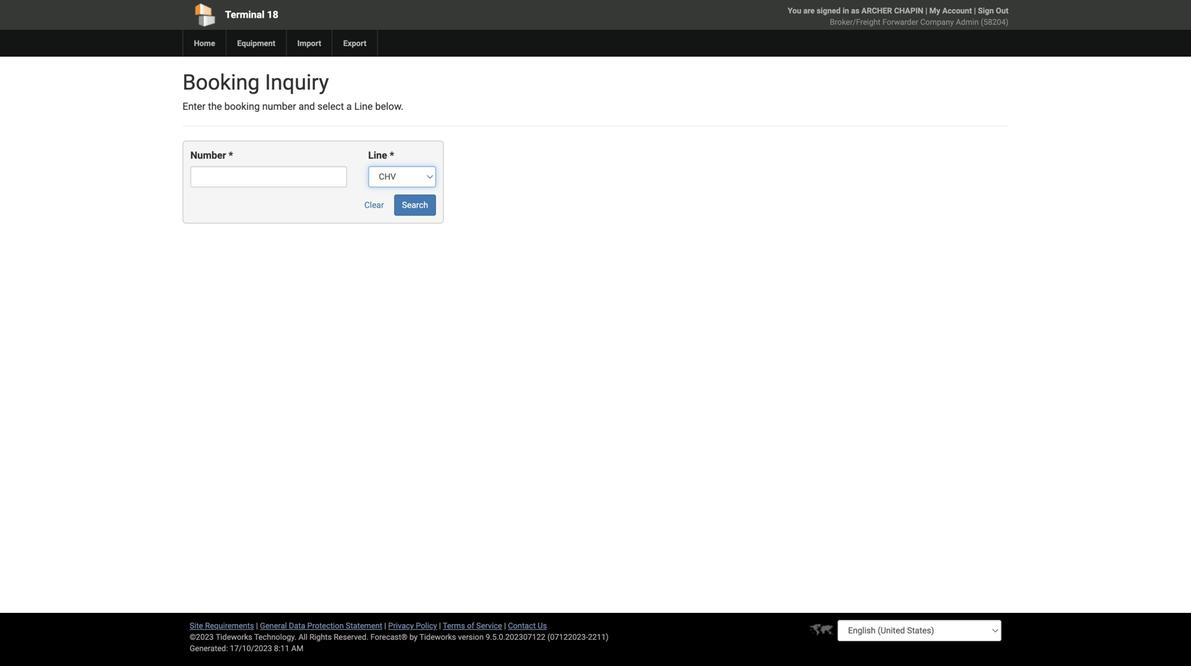 Task type: describe. For each thing, give the bounding box(es) containing it.
as
[[852, 6, 860, 15]]

reserved.
[[334, 633, 369, 642]]

equipment
[[237, 39, 276, 48]]

archer
[[862, 6, 893, 15]]

number *
[[190, 150, 233, 161]]

search button
[[394, 195, 436, 216]]

(58204)
[[981, 17, 1009, 27]]

| left "general"
[[256, 622, 258, 631]]

my account link
[[930, 6, 973, 15]]

tideworks
[[420, 633, 456, 642]]

enter
[[183, 101, 206, 112]]

| left sign
[[975, 6, 977, 15]]

site requirements | general data protection statement | privacy policy | terms of service | contact us ©2023 tideworks technology. all rights reserved. forecast® by tideworks version 9.5.0.202307122 (07122023-2211) generated: 17/10/2023 8:11 am
[[190, 622, 609, 654]]

export
[[343, 39, 367, 48]]

* for number *
[[229, 150, 233, 161]]

| up forecast®
[[385, 622, 386, 631]]

signed
[[817, 6, 841, 15]]

data
[[289, 622, 305, 631]]

contact
[[508, 622, 536, 631]]

general
[[260, 622, 287, 631]]

export link
[[332, 30, 377, 57]]

all
[[299, 633, 308, 642]]

forwarder
[[883, 17, 919, 27]]

terms
[[443, 622, 465, 631]]

of
[[467, 622, 475, 631]]

2211)
[[588, 633, 609, 642]]

equipment link
[[226, 30, 286, 57]]

service
[[477, 622, 502, 631]]

terminal 18
[[225, 9, 279, 21]]

my
[[930, 6, 941, 15]]

import link
[[286, 30, 332, 57]]

requirements
[[205, 622, 254, 631]]

site requirements link
[[190, 622, 254, 631]]

inquiry
[[265, 70, 329, 95]]

are
[[804, 6, 815, 15]]

account
[[943, 6, 973, 15]]

line *
[[368, 150, 394, 161]]

1 vertical spatial line
[[368, 150, 387, 161]]

am
[[291, 645, 304, 654]]

18
[[267, 9, 279, 21]]

line inside booking inquiry enter the booking number and select a line below.
[[354, 101, 373, 112]]



Task type: locate. For each thing, give the bounding box(es) containing it.
clear
[[365, 200, 384, 210]]

2 * from the left
[[390, 150, 394, 161]]

terms of service link
[[443, 622, 502, 631]]

0 horizontal spatial *
[[229, 150, 233, 161]]

* down "below."
[[390, 150, 394, 161]]

* for line *
[[390, 150, 394, 161]]

number
[[190, 150, 226, 161]]

* right the number
[[229, 150, 233, 161]]

privacy policy link
[[388, 622, 437, 631]]

1 * from the left
[[229, 150, 233, 161]]

| up tideworks
[[439, 622, 441, 631]]

line
[[354, 101, 373, 112], [368, 150, 387, 161]]

©2023 tideworks
[[190, 633, 253, 642]]

| left my
[[926, 6, 928, 15]]

booking
[[183, 70, 260, 95]]

*
[[229, 150, 233, 161], [390, 150, 394, 161]]

the
[[208, 101, 222, 112]]

technology.
[[254, 633, 297, 642]]

in
[[843, 6, 850, 15]]

terminal 18 link
[[183, 0, 515, 30]]

|
[[926, 6, 928, 15], [975, 6, 977, 15], [256, 622, 258, 631], [385, 622, 386, 631], [439, 622, 441, 631], [504, 622, 506, 631]]

(07122023-
[[548, 633, 588, 642]]

sign out link
[[979, 6, 1009, 15]]

you are signed in as archer chapin | my account | sign out broker/freight forwarder company admin (58204)
[[788, 6, 1009, 27]]

rights
[[310, 633, 332, 642]]

chapin
[[895, 6, 924, 15]]

version
[[458, 633, 484, 642]]

out
[[997, 6, 1009, 15]]

general data protection statement link
[[260, 622, 383, 631]]

import
[[298, 39, 321, 48]]

privacy
[[388, 622, 414, 631]]

8:11
[[274, 645, 290, 654]]

contact us link
[[508, 622, 547, 631]]

below.
[[375, 101, 404, 112]]

Number * text field
[[190, 166, 347, 188]]

9.5.0.202307122
[[486, 633, 546, 642]]

| up 9.5.0.202307122
[[504, 622, 506, 631]]

policy
[[416, 622, 437, 631]]

17/10/2023
[[230, 645, 272, 654]]

line right a
[[354, 101, 373, 112]]

booking
[[225, 101, 260, 112]]

us
[[538, 622, 547, 631]]

clear button
[[357, 195, 392, 216]]

protection
[[307, 622, 344, 631]]

a
[[347, 101, 352, 112]]

select
[[318, 101, 344, 112]]

home
[[194, 39, 215, 48]]

you
[[788, 6, 802, 15]]

company
[[921, 17, 954, 27]]

terminal
[[225, 9, 265, 21]]

generated:
[[190, 645, 228, 654]]

statement
[[346, 622, 383, 631]]

booking inquiry enter the booking number and select a line below.
[[183, 70, 404, 112]]

admin
[[956, 17, 979, 27]]

number
[[262, 101, 296, 112]]

home link
[[183, 30, 226, 57]]

line up clear button
[[368, 150, 387, 161]]

sign
[[979, 6, 995, 15]]

1 horizontal spatial *
[[390, 150, 394, 161]]

and
[[299, 101, 315, 112]]

broker/freight
[[830, 17, 881, 27]]

forecast®
[[371, 633, 408, 642]]

site
[[190, 622, 203, 631]]

0 vertical spatial line
[[354, 101, 373, 112]]

by
[[410, 633, 418, 642]]

search
[[402, 200, 428, 210]]



Task type: vqa. For each thing, say whether or not it's contained in the screenshot.
availability
no



